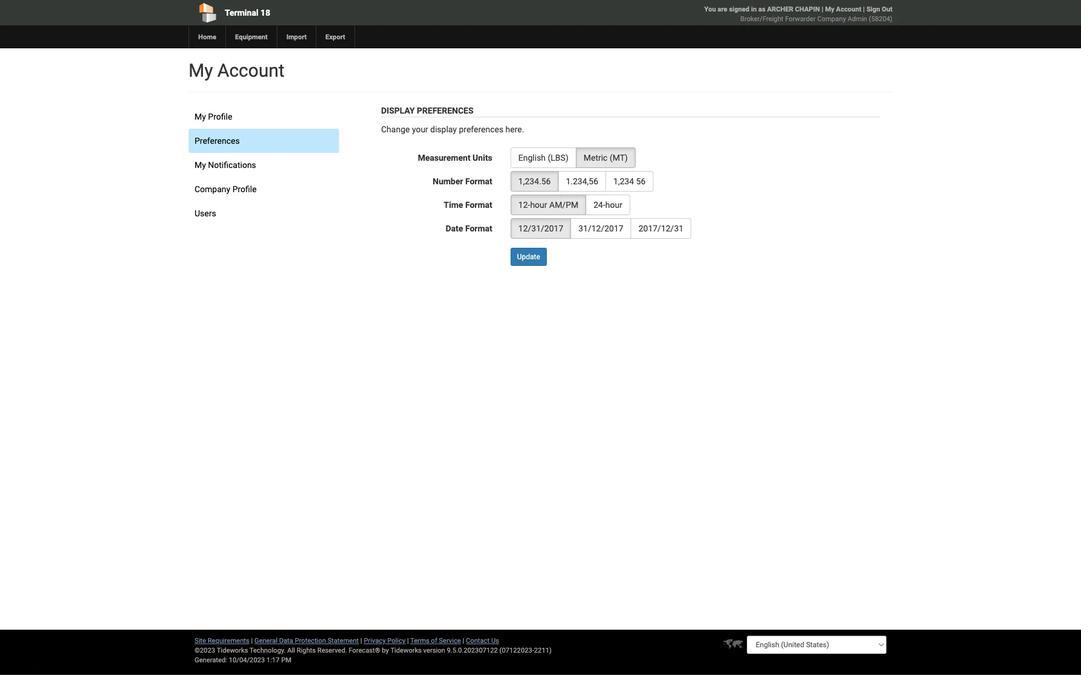 Task type: locate. For each thing, give the bounding box(es) containing it.
display preferences
[[381, 105, 474, 115]]

data
[[279, 637, 293, 645]]

0 vertical spatial preferences
[[417, 105, 474, 115]]

format
[[465, 176, 492, 186], [465, 200, 492, 210], [465, 223, 492, 233]]

0 horizontal spatial company
[[195, 184, 230, 194]]

date format
[[446, 223, 492, 233]]

(07122023-
[[500, 646, 534, 654]]

hour down 1,234.56 on the top of page
[[530, 200, 547, 210]]

by
[[382, 646, 389, 654]]

all
[[287, 646, 295, 654]]

| left sign
[[863, 5, 865, 13]]

1 vertical spatial account
[[217, 60, 285, 81]]

my up the my notifications
[[195, 112, 206, 121]]

company down my account link
[[817, 15, 846, 23]]

as
[[758, 5, 766, 13]]

profile down notifications
[[232, 184, 257, 194]]

1 vertical spatial preferences
[[195, 136, 240, 146]]

protection
[[295, 637, 326, 645]]

are
[[718, 5, 727, 13]]

1:17
[[267, 656, 280, 664]]

terminal 18 link
[[189, 0, 471, 25]]

my inside you are signed in as archer chapin | my account | sign out broker/freight forwarder company admin (58204)
[[825, 5, 835, 13]]

0 vertical spatial profile
[[208, 112, 232, 121]]

contact
[[466, 637, 490, 645]]

my account link
[[825, 5, 862, 13]]

update
[[517, 253, 540, 261]]

company up users
[[195, 184, 230, 194]]

1 vertical spatial company
[[195, 184, 230, 194]]

site requirements link
[[195, 637, 249, 645]]

1 horizontal spatial company
[[817, 15, 846, 23]]

0 vertical spatial account
[[836, 5, 862, 13]]

change
[[381, 124, 410, 134]]

company profile
[[195, 184, 257, 194]]

home link
[[189, 25, 225, 48]]

| up the 9.5.0.202307122
[[463, 637, 464, 645]]

0 horizontal spatial hour
[[530, 200, 547, 210]]

company
[[817, 15, 846, 23], [195, 184, 230, 194]]

hour down 1,234
[[605, 200, 622, 210]]

metric
[[584, 153, 608, 163]]

my
[[825, 5, 835, 13], [189, 60, 213, 81], [195, 112, 206, 121], [195, 160, 206, 170]]

am/pm
[[549, 200, 578, 210]]

admin
[[848, 15, 867, 23]]

version
[[423, 646, 445, 654]]

measurement
[[418, 153, 471, 163]]

requirements
[[208, 637, 249, 645]]

2 hour from the left
[[605, 200, 622, 210]]

|
[[822, 5, 824, 13], [863, 5, 865, 13], [251, 637, 253, 645], [361, 637, 362, 645], [407, 637, 409, 645], [463, 637, 464, 645]]

chapin
[[795, 5, 820, 13]]

english (lbs)
[[518, 153, 569, 163]]

privacy policy link
[[364, 637, 406, 645]]

display
[[381, 105, 415, 115]]

of
[[431, 637, 437, 645]]

preferences up display
[[417, 105, 474, 115]]

terms of service link
[[410, 637, 461, 645]]

1 vertical spatial profile
[[232, 184, 257, 194]]

profile
[[208, 112, 232, 121], [232, 184, 257, 194]]

format right date
[[465, 223, 492, 233]]

reserved.
[[317, 646, 347, 654]]

site requirements | general data protection statement | privacy policy | terms of service | contact us ©2023 tideworks technology. all rights reserved. forecast® by tideworks version 9.5.0.202307122 (07122023-2211) generated: 10/04/2023 1:17 pm
[[195, 637, 552, 664]]

1,234.56
[[518, 176, 551, 186]]

account up admin
[[836, 5, 862, 13]]

1 horizontal spatial account
[[836, 5, 862, 13]]

12-hour am/pm
[[518, 200, 578, 210]]

units
[[473, 153, 492, 163]]

2 vertical spatial format
[[465, 223, 492, 233]]

format right the time
[[465, 200, 492, 210]]

24-hour
[[594, 200, 622, 210]]

2 format from the top
[[465, 200, 492, 210]]

profile up the my notifications
[[208, 112, 232, 121]]

preferences
[[417, 105, 474, 115], [195, 136, 240, 146]]

my right chapin
[[825, 5, 835, 13]]

0 horizontal spatial preferences
[[195, 136, 240, 146]]

format for number format
[[465, 176, 492, 186]]

0 vertical spatial company
[[817, 15, 846, 23]]

sign
[[867, 5, 880, 13]]

1 horizontal spatial hour
[[605, 200, 622, 210]]

my down 'home' "link"
[[189, 60, 213, 81]]

update button
[[511, 248, 547, 266]]

your
[[412, 124, 428, 134]]

2211)
[[534, 646, 552, 654]]

account
[[836, 5, 862, 13], [217, 60, 285, 81]]

sign out link
[[867, 5, 893, 13]]

1 horizontal spatial preferences
[[417, 105, 474, 115]]

account down the equipment link
[[217, 60, 285, 81]]

0 vertical spatial format
[[465, 176, 492, 186]]

archer
[[767, 5, 793, 13]]

18
[[261, 8, 270, 18]]

©2023 tideworks
[[195, 646, 248, 654]]

preferences down my profile
[[195, 136, 240, 146]]

time
[[444, 200, 463, 210]]

statement
[[328, 637, 359, 645]]

here.
[[506, 124, 524, 134]]

10/04/2023
[[229, 656, 265, 664]]

1 format from the top
[[465, 176, 492, 186]]

2017/12/31
[[639, 223, 684, 233]]

0 horizontal spatial account
[[217, 60, 285, 81]]

preferences
[[459, 124, 504, 134]]

format for date format
[[465, 223, 492, 233]]

(mt)
[[610, 153, 628, 163]]

hour
[[530, 200, 547, 210], [605, 200, 622, 210]]

1 hour from the left
[[530, 200, 547, 210]]

3 format from the top
[[465, 223, 492, 233]]

my left notifications
[[195, 160, 206, 170]]

12-
[[518, 200, 530, 210]]

you
[[704, 5, 716, 13]]

1 vertical spatial format
[[465, 200, 492, 210]]

contact us link
[[466, 637, 499, 645]]

privacy
[[364, 637, 386, 645]]

time format
[[444, 200, 492, 210]]

my profile
[[195, 112, 232, 121]]

56
[[636, 176, 646, 186]]

format down units
[[465, 176, 492, 186]]

service
[[439, 637, 461, 645]]

equipment link
[[225, 25, 277, 48]]



Task type: vqa. For each thing, say whether or not it's contained in the screenshot.


Task type: describe. For each thing, give the bounding box(es) containing it.
(lbs)
[[548, 153, 569, 163]]

out
[[882, 5, 893, 13]]

in
[[751, 5, 757, 13]]

tideworks
[[391, 646, 422, 654]]

technology.
[[250, 646, 286, 654]]

forwarder
[[785, 15, 816, 23]]

terminal 18
[[225, 8, 270, 18]]

number format
[[433, 176, 492, 186]]

users
[[195, 208, 216, 218]]

generated:
[[195, 656, 227, 664]]

profile for company profile
[[232, 184, 257, 194]]

general data protection statement link
[[254, 637, 359, 645]]

1,234
[[613, 176, 634, 186]]

date
[[446, 223, 463, 233]]

my for my account
[[189, 60, 213, 81]]

1.234,56
[[566, 176, 598, 186]]

signed
[[729, 5, 750, 13]]

import link
[[277, 25, 316, 48]]

profile for my profile
[[208, 112, 232, 121]]

broker/freight
[[740, 15, 784, 23]]

my for my profile
[[195, 112, 206, 121]]

31/12/2017
[[579, 223, 624, 233]]

terms
[[410, 637, 429, 645]]

| left general
[[251, 637, 253, 645]]

change your display preferences here.
[[381, 124, 524, 134]]

notifications
[[208, 160, 256, 170]]

metric (mt)
[[584, 153, 628, 163]]

my account
[[189, 60, 285, 81]]

import
[[286, 33, 307, 41]]

policy
[[387, 637, 406, 645]]

pm
[[281, 656, 291, 664]]

format for time format
[[465, 200, 492, 210]]

(58204)
[[869, 15, 893, 23]]

1,234 56
[[613, 176, 646, 186]]

company inside you are signed in as archer chapin | my account | sign out broker/freight forwarder company admin (58204)
[[817, 15, 846, 23]]

site
[[195, 637, 206, 645]]

general
[[254, 637, 277, 645]]

9.5.0.202307122
[[447, 646, 498, 654]]

export
[[326, 33, 345, 41]]

rights
[[297, 646, 316, 654]]

hour for 12-
[[530, 200, 547, 210]]

display
[[430, 124, 457, 134]]

equipment
[[235, 33, 268, 41]]

terminal
[[225, 8, 258, 18]]

us
[[491, 637, 499, 645]]

my for my notifications
[[195, 160, 206, 170]]

| up 'tideworks'
[[407, 637, 409, 645]]

english
[[518, 153, 546, 163]]

24-
[[594, 200, 605, 210]]

| up forecast®
[[361, 637, 362, 645]]

hour for 24-
[[605, 200, 622, 210]]

number
[[433, 176, 463, 186]]

forecast®
[[349, 646, 380, 654]]

export link
[[316, 25, 354, 48]]

| right chapin
[[822, 5, 824, 13]]

you are signed in as archer chapin | my account | sign out broker/freight forwarder company admin (58204)
[[704, 5, 893, 23]]

account inside you are signed in as archer chapin | my account | sign out broker/freight forwarder company admin (58204)
[[836, 5, 862, 13]]

my notifications
[[195, 160, 256, 170]]

measurement units
[[418, 153, 492, 163]]

home
[[198, 33, 216, 41]]



